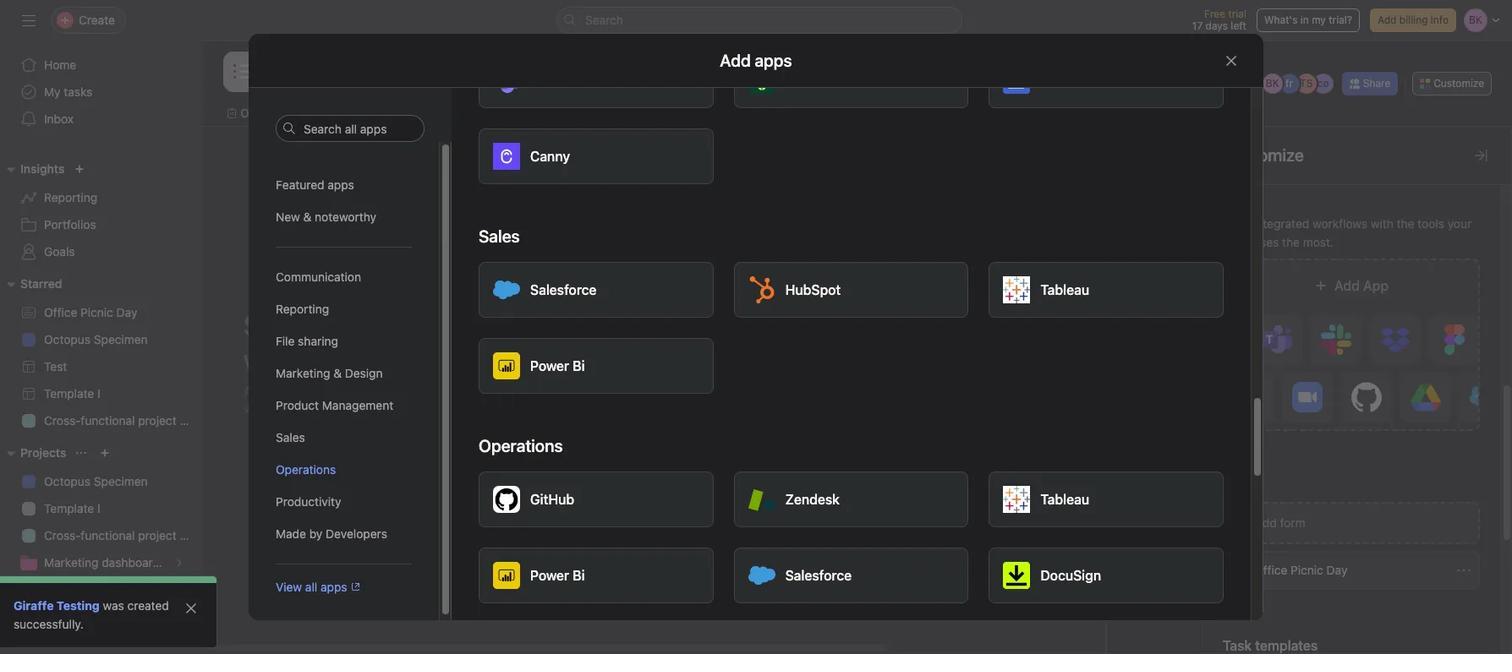 Task type: describe. For each thing, give the bounding box(es) containing it.
1 cross-functional project plan link from the top
[[10, 408, 203, 435]]

calendar link
[[515, 104, 579, 123]]

app
[[1364, 278, 1389, 294]]

building
[[306, 310, 399, 342]]

add form button
[[1223, 502, 1480, 545]]

team
[[1223, 235, 1251, 250]]

specimen for second the octopus specimen link from the top
[[94, 475, 148, 489]]

hubspot
[[786, 283, 841, 298]]

picnic inside starred element
[[80, 305, 113, 320]]

marketing for marketing dashboard
[[44, 610, 99, 624]]

salesforce image
[[748, 563, 775, 590]]

customize inside dropdown button
[[1434, 77, 1485, 90]]

giraffe testing
[[14, 599, 100, 613]]

how
[[634, 268, 668, 288]]

reporting button
[[276, 294, 412, 326]]

two minutes
[[381, 343, 523, 376]]

2 cross-functional project plan link from the top
[[10, 523, 203, 550]]

my tasks link
[[10, 79, 193, 106]]

timeline link
[[434, 104, 495, 123]]

& for noteworthy
[[303, 210, 312, 224]]

Search all apps text field
[[276, 115, 425, 142]]

goals
[[44, 244, 75, 259]]

canny image
[[493, 143, 520, 170]]

search
[[585, 13, 623, 27]]

office picnic day inside starred element
[[44, 305, 137, 320]]

0 horizontal spatial your
[[308, 384, 336, 399]]

keep
[[466, 384, 496, 399]]

github
[[530, 492, 575, 508]]

section
[[1014, 298, 1060, 313]]

add billing info
[[1378, 14, 1449, 26]]

home link
[[10, 52, 193, 79]]

i inside projects element
[[97, 502, 100, 516]]

files
[[905, 106, 930, 120]]

board
[[381, 106, 414, 120]]

tasks inside global element
[[64, 85, 93, 99]]

file
[[276, 334, 295, 349]]

file sharing button
[[276, 326, 412, 358]]

share
[[1363, 77, 1391, 90]]

marketing dashboards link
[[10, 550, 193, 577]]

1 vertical spatial the
[[1283, 235, 1300, 250]]

in inside start building your workflow in two minutes automate your team's process and keep work flowing.
[[355, 343, 375, 376]]

add apps
[[720, 50, 792, 70]]

untitled section button
[[960, 290, 1222, 321]]

featured apps
[[276, 178, 354, 192]]

0 vertical spatial salesforce button
[[479, 262, 714, 318]]

bk
[[1266, 77, 1280, 90]]

canny button
[[479, 129, 714, 184]]

days
[[1206, 19, 1228, 32]]

ziflow
[[1041, 73, 1079, 88]]

microsoft teams
[[530, 73, 635, 88]]

fr
[[1286, 77, 1294, 90]]

power bi for operations
[[530, 568, 585, 584]]

1 horizontal spatial sales
[[479, 227, 520, 246]]

template inside starred element
[[44, 387, 94, 401]]

tools
[[1418, 217, 1445, 231]]

untitled section
[[960, 298, 1060, 313]]

close image
[[184, 602, 198, 616]]

add billing info button
[[1370, 8, 1457, 32]]

being
[[745, 268, 787, 288]]

add collaborators
[[992, 482, 1089, 497]]

ziflow button
[[989, 52, 1224, 108]]

projects button
[[0, 443, 66, 464]]

my
[[1312, 14, 1326, 26]]

task link
[[10, 577, 193, 604]]

add inside the forms add form
[[1255, 516, 1277, 530]]

this project?
[[699, 292, 793, 311]]

octopus specimen for 1st the octopus specimen link from the top
[[44, 332, 148, 347]]

reporting inside button
[[276, 302, 329, 316]]

messages
[[814, 106, 871, 120]]

inbox link
[[10, 106, 193, 133]]

salesforce image
[[493, 277, 520, 304]]

giraffe testing link
[[14, 599, 100, 613]]

1 vertical spatial customize
[[1223, 146, 1304, 165]]

noteworthy
[[315, 210, 376, 224]]

tableau for operations
[[1041, 492, 1090, 508]]

search button
[[557, 7, 963, 34]]

canny
[[530, 149, 570, 164]]

octopus for second the octopus specimen link from the top
[[44, 475, 91, 489]]

sharing
[[298, 334, 338, 349]]

dashboard
[[720, 106, 781, 120]]

insights button
[[0, 159, 65, 179]]

2 project from the top
[[138, 529, 177, 543]]

invite button
[[16, 618, 89, 648]]

hide sidebar image
[[22, 14, 36, 27]]

dashboards
[[102, 556, 166, 570]]

plan inside starred element
[[180, 414, 203, 428]]

template inside projects element
[[44, 502, 94, 516]]

cross- inside projects element
[[44, 529, 81, 543]]

and
[[439, 384, 462, 399]]

info
[[1431, 14, 1449, 26]]

your inside build integrated workflows with the tools your team uses the most.
[[1448, 217, 1472, 231]]

power bi image
[[493, 353, 520, 380]]

github image
[[493, 486, 520, 513]]

docusign button
[[989, 548, 1224, 604]]

left
[[1231, 19, 1247, 32]]

ziflow image
[[1004, 67, 1031, 94]]

my tasks
[[44, 85, 93, 99]]

1 template i link from the top
[[10, 381, 193, 408]]

apps inside button
[[328, 178, 354, 192]]

templates
[[1131, 552, 1178, 565]]

octopus specimen for second the octopus specimen link from the top
[[44, 475, 148, 489]]

clockwise image
[[748, 67, 775, 94]]

free trial 17 days left
[[1193, 8, 1247, 32]]

uses
[[1254, 235, 1279, 250]]

trial?
[[1329, 14, 1353, 26]]

insights
[[20, 162, 65, 176]]

my
[[44, 85, 61, 99]]

starred
[[20, 277, 62, 291]]

tableau image
[[1004, 486, 1031, 513]]

are
[[672, 268, 696, 288]]

2 template i link from the top
[[10, 496, 193, 523]]

free
[[1205, 8, 1226, 20]]

add for add app
[[1335, 278, 1360, 294]]

manually
[[650, 340, 698, 354]]

process
[[386, 384, 436, 399]]

marketing & design button
[[276, 358, 412, 390]]

close details image
[[1474, 149, 1488, 162]]

projects
[[20, 446, 66, 460]]



Task type: vqa. For each thing, say whether or not it's contained in the screenshot.
"Search tasks, projects, and more" text field
no



Task type: locate. For each thing, give the bounding box(es) containing it.
marketing for marketing dashboards
[[44, 556, 99, 570]]

task for task
[[44, 583, 69, 597]]

inbox
[[44, 112, 74, 126]]

1 vertical spatial power bi button
[[479, 548, 714, 604]]

0 vertical spatial sales
[[479, 227, 520, 246]]

in left my
[[1301, 14, 1309, 26]]

1 horizontal spatial in
[[1301, 14, 1309, 26]]

2 octopus from the top
[[44, 475, 91, 489]]

0 horizontal spatial operations
[[276, 463, 336, 477]]

0 horizontal spatial tasks
[[64, 85, 93, 99]]

apps up the noteworthy
[[328, 178, 354, 192]]

apps right all
[[321, 580, 347, 595]]

view all apps link
[[276, 579, 361, 597]]

messages link
[[801, 104, 871, 123]]

1 vertical spatial i
[[97, 502, 100, 516]]

developers
[[326, 527, 387, 541]]

1 vertical spatial task
[[44, 583, 69, 597]]

0 horizontal spatial task
[[44, 583, 69, 597]]

0 vertical spatial day
[[116, 305, 137, 320]]

tasks right my
[[64, 85, 93, 99]]

0 horizontal spatial office
[[44, 305, 77, 320]]

docusign image
[[1004, 563, 1031, 590]]

1 vertical spatial day
[[1327, 563, 1348, 578]]

0 horizontal spatial reporting
[[44, 190, 97, 205]]

picnic up "test" link
[[80, 305, 113, 320]]

0 horizontal spatial the
[[1283, 235, 1300, 250]]

1 template from the top
[[44, 387, 94, 401]]

day down add form button on the right of the page
[[1327, 563, 1348, 578]]

cross-functional project plan
[[44, 414, 203, 428], [44, 529, 203, 543]]

template down the projects at bottom
[[44, 502, 94, 516]]

workflows
[[1313, 217, 1368, 231]]

reporting up 'file sharing'
[[276, 302, 329, 316]]

1 horizontal spatial tasks
[[700, 268, 741, 288]]

apps
[[328, 178, 354, 192], [321, 580, 347, 595]]

made
[[276, 527, 306, 541]]

power bi for sales
[[530, 359, 585, 374]]

functional
[[81, 414, 135, 428], [81, 529, 135, 543]]

0 vertical spatial operations
[[479, 437, 563, 456]]

marketing down 'file sharing'
[[276, 366, 330, 381]]

1 horizontal spatial office picnic day
[[1255, 563, 1348, 578]]

2 plan from the top
[[180, 529, 203, 543]]

template i
[[44, 387, 100, 401], [44, 502, 100, 516]]

power bi button for sales
[[479, 338, 714, 394]]

2 specimen from the top
[[94, 475, 148, 489]]

salesforce right salesforce image
[[530, 283, 597, 298]]

1 vertical spatial cross-
[[44, 529, 81, 543]]

0 vertical spatial picnic
[[80, 305, 113, 320]]

office down starred
[[44, 305, 77, 320]]

template i inside projects element
[[44, 502, 100, 516]]

1 horizontal spatial the
[[1397, 217, 1415, 231]]

sales down the work flowing. in the left bottom of the page
[[276, 431, 305, 445]]

1 vertical spatial cross-functional project plan link
[[10, 523, 203, 550]]

tableau right tableau image
[[1041, 283, 1090, 298]]

0 vertical spatial the
[[1397, 217, 1415, 231]]

cross- inside starred element
[[44, 414, 81, 428]]

add to starred image
[[426, 76, 439, 90]]

add inside 'button'
[[1378, 14, 1397, 26]]

forms
[[615, 390, 646, 403], [1223, 480, 1263, 495]]

timeline
[[448, 106, 495, 120]]

project up dashboards
[[138, 529, 177, 543]]

0 horizontal spatial in
[[355, 343, 375, 376]]

0 vertical spatial template
[[44, 387, 94, 401]]

1 vertical spatial salesforce button
[[734, 548, 969, 604]]

day inside starred element
[[116, 305, 137, 320]]

0 vertical spatial power bi
[[530, 359, 585, 374]]

functional up marketing dashboards
[[81, 529, 135, 543]]

project inside starred element
[[138, 414, 177, 428]]

customize down info
[[1434, 77, 1485, 90]]

list image
[[233, 62, 254, 82]]

specimen up dashboards
[[94, 475, 148, 489]]

in inside button
[[1301, 14, 1309, 26]]

1 vertical spatial reporting
[[276, 302, 329, 316]]

operations up "github" image
[[479, 437, 563, 456]]

0 horizontal spatial salesforce
[[530, 283, 597, 298]]

0 vertical spatial salesforce
[[530, 283, 597, 298]]

communication button
[[276, 261, 412, 294]]

2 functional from the top
[[81, 529, 135, 543]]

0 vertical spatial template i
[[44, 387, 100, 401]]

files link
[[891, 104, 930, 123]]

what's in my trial? button
[[1257, 8, 1360, 32]]

view all apps
[[276, 580, 347, 595]]

office
[[44, 305, 77, 320], [1255, 563, 1288, 578]]

template down test
[[44, 387, 94, 401]]

next button
[[830, 541, 877, 572]]

office picnic day down form
[[1255, 563, 1348, 578]]

octopus inside projects element
[[44, 475, 91, 489]]

0 vertical spatial cross-functional project plan
[[44, 414, 203, 428]]

0 vertical spatial octopus specimen
[[44, 332, 148, 347]]

template i inside starred element
[[44, 387, 100, 401]]

overview
[[240, 106, 293, 120]]

office picnic day up "test" link
[[44, 305, 137, 320]]

tasks up this project?
[[700, 268, 741, 288]]

your down "marketing & design" on the bottom of page
[[308, 384, 336, 399]]

2 octopus specimen from the top
[[44, 475, 148, 489]]

marketing for marketing & design
[[276, 366, 330, 381]]

2 template i from the top
[[44, 502, 100, 516]]

0 vertical spatial office
[[44, 305, 77, 320]]

office inside button
[[1255, 563, 1288, 578]]

add for add billing info
[[1378, 14, 1397, 26]]

workflow link
[[599, 104, 665, 123]]

cross-
[[44, 414, 81, 428], [44, 529, 81, 543]]

1 specimen from the top
[[94, 332, 148, 347]]

team's
[[339, 384, 382, 399]]

forms add form
[[1223, 480, 1306, 530]]

reporting inside insights element
[[44, 190, 97, 205]]

functional down "test" link
[[81, 414, 135, 428]]

2 cross-functional project plan from the top
[[44, 529, 203, 543]]

1 vertical spatial operations
[[276, 463, 336, 477]]

0 vertical spatial project
[[138, 414, 177, 428]]

i up marketing dashboards
[[97, 502, 100, 516]]

1 vertical spatial your
[[405, 310, 456, 342]]

1 power bi from the top
[[530, 359, 585, 374]]

operations inside button
[[276, 463, 336, 477]]

1 vertical spatial office
[[1255, 563, 1288, 578]]

1 horizontal spatial your
[[405, 310, 456, 342]]

work flowing.
[[244, 401, 327, 416]]

collaborators
[[1017, 482, 1089, 497]]

2 tableau button from the top
[[989, 472, 1224, 528]]

picnic down form
[[1291, 563, 1324, 578]]

the right with
[[1397, 217, 1415, 231]]

1 vertical spatial forms
[[1223, 480, 1263, 495]]

zendesk button
[[734, 472, 969, 528]]

by
[[309, 527, 323, 541]]

forms for forms
[[615, 390, 646, 403]]

1 vertical spatial office picnic day
[[1255, 563, 1348, 578]]

marketing dashboard
[[44, 610, 160, 624]]

octopus specimen down the office picnic day link
[[44, 332, 148, 347]]

1 horizontal spatial salesforce
[[786, 568, 852, 584]]

goals link
[[10, 239, 193, 266]]

add left the collaborators
[[992, 482, 1014, 497]]

tableau for sales
[[1041, 283, 1090, 298]]

2 power bi from the top
[[530, 568, 585, 584]]

1 horizontal spatial reporting
[[276, 302, 329, 316]]

salesforce button
[[479, 262, 714, 318], [734, 548, 969, 604]]

portfolios link
[[10, 211, 193, 239]]

1 vertical spatial tasks
[[700, 268, 741, 288]]

testing
[[57, 599, 100, 613]]

add
[[1378, 14, 1397, 26], [1335, 278, 1360, 294], [992, 482, 1014, 497], [1255, 516, 1277, 530]]

giraffe
[[14, 599, 54, 613]]

& right new
[[303, 210, 312, 224]]

form
[[1280, 516, 1306, 530]]

added
[[791, 268, 839, 288]]

0 vertical spatial template i link
[[10, 381, 193, 408]]

1 vertical spatial salesforce
[[786, 568, 852, 584]]

created
[[127, 599, 169, 613]]

forms for forms add form
[[1223, 480, 1263, 495]]

office inside starred element
[[44, 305, 77, 320]]

office picnic day inside office picnic day button
[[1255, 563, 1348, 578]]

2 power bi button from the top
[[479, 548, 714, 604]]

power bi button for operations
[[479, 548, 714, 604]]

0 horizontal spatial salesforce button
[[479, 262, 714, 318]]

specimen inside projects element
[[94, 475, 148, 489]]

power bi image
[[493, 563, 520, 590]]

day up "test" link
[[116, 305, 137, 320]]

1 vertical spatial in
[[355, 343, 375, 376]]

1 octopus specimen link from the top
[[10, 327, 193, 354]]

0 vertical spatial tableau
[[1041, 283, 1090, 298]]

task inside task templates
[[1144, 537, 1166, 550]]

plan inside projects element
[[180, 529, 203, 543]]

tableau right tableau icon
[[1041, 492, 1090, 508]]

billing
[[1400, 14, 1428, 26]]

1 vertical spatial octopus
[[44, 475, 91, 489]]

add left app in the right top of the page
[[1335, 278, 1360, 294]]

overview link
[[227, 104, 293, 123]]

2 vertical spatial your
[[308, 384, 336, 399]]

1 vertical spatial apps
[[321, 580, 347, 595]]

1 vertical spatial functional
[[81, 529, 135, 543]]

1 cross-functional project plan from the top
[[44, 414, 203, 428]]

co
[[1318, 77, 1329, 90]]

what's
[[1265, 14, 1298, 26]]

octopus inside starred element
[[44, 332, 91, 347]]

add for add collaborators
[[992, 482, 1014, 497]]

2 tableau from the top
[[1041, 492, 1090, 508]]

tasks
[[64, 85, 93, 99], [700, 268, 741, 288]]

zendesk image
[[748, 486, 775, 513]]

0 vertical spatial marketing
[[276, 366, 330, 381]]

your right tools
[[1448, 217, 1472, 231]]

cross-functional project plan inside starred element
[[44, 414, 203, 428]]

cross-functional project plan down "test" link
[[44, 414, 203, 428]]

1 vertical spatial template i link
[[10, 496, 193, 523]]

octopus down the projects at bottom
[[44, 475, 91, 489]]

task templates
[[1223, 639, 1318, 654]]

0 vertical spatial power bi button
[[479, 338, 714, 394]]

specimen down the office picnic day link
[[94, 332, 148, 347]]

2 octopus specimen link from the top
[[10, 469, 193, 496]]

1 tableau button from the top
[[989, 262, 1224, 318]]

octopus specimen inside projects element
[[44, 475, 148, 489]]

cross-functional project plan up dashboards
[[44, 529, 203, 543]]

0 horizontal spatial forms
[[615, 390, 646, 403]]

task up giraffe testing
[[44, 583, 69, 597]]

specimen
[[94, 332, 148, 347], [94, 475, 148, 489]]

all
[[305, 580, 317, 595]]

start building your workflow in two minutes automate your team's process and keep work flowing.
[[244, 310, 523, 416]]

octopus specimen down the projects at bottom
[[44, 475, 148, 489]]

clockwise
[[786, 73, 850, 88]]

2 horizontal spatial your
[[1448, 217, 1472, 231]]

list link
[[313, 104, 347, 123]]

marketing
[[276, 366, 330, 381], [44, 556, 99, 570], [44, 610, 99, 624]]

2 template from the top
[[44, 502, 94, 516]]

task inside projects element
[[44, 583, 69, 597]]

dashboard
[[102, 610, 160, 624]]

0 vertical spatial &
[[303, 210, 312, 224]]

cross-functional project plan link up marketing dashboards
[[10, 523, 203, 550]]

1 vertical spatial octopus specimen
[[44, 475, 148, 489]]

0 vertical spatial task
[[1144, 537, 1166, 550]]

1 tableau from the top
[[1041, 283, 1090, 298]]

featured
[[276, 178, 324, 192]]

home
[[44, 58, 76, 72]]

1 horizontal spatial &
[[333, 366, 342, 381]]

1 horizontal spatial day
[[1327, 563, 1348, 578]]

0 horizontal spatial &
[[303, 210, 312, 224]]

add left billing
[[1378, 14, 1397, 26]]

workflow
[[244, 343, 349, 376]]

tableau button for sales
[[989, 262, 1224, 318]]

product management
[[276, 398, 394, 413]]

tableau button for operations
[[989, 472, 1224, 528]]

sales inside button
[[276, 431, 305, 445]]

& inside button
[[303, 210, 312, 224]]

task up the templates
[[1144, 537, 1166, 550]]

add left form
[[1255, 516, 1277, 530]]

microsoft teams button
[[479, 52, 714, 108]]

2 cross- from the top
[[44, 529, 81, 543]]

salesforce for salesforce image
[[530, 283, 597, 298]]

octopus specimen link up test
[[10, 327, 193, 354]]

project down "test" link
[[138, 414, 177, 428]]

i
[[97, 387, 100, 401], [97, 502, 100, 516]]

octopus up test
[[44, 332, 91, 347]]

picnic
[[80, 305, 113, 320], [1291, 563, 1324, 578]]

salesforce for salesforce icon in the bottom of the page
[[786, 568, 852, 584]]

1 template i from the top
[[44, 387, 100, 401]]

1 horizontal spatial task
[[1144, 537, 1166, 550]]

design
[[345, 366, 383, 381]]

cross- up marketing dashboards link
[[44, 529, 81, 543]]

tableau image
[[1004, 277, 1031, 304]]

template i down test
[[44, 387, 100, 401]]

0 vertical spatial tasks
[[64, 85, 93, 99]]

close this dialog image
[[1225, 54, 1238, 67]]

i down "test" link
[[97, 387, 100, 401]]

product management button
[[276, 390, 412, 422]]

0 vertical spatial octopus
[[44, 332, 91, 347]]

& inside button
[[333, 366, 342, 381]]

0 vertical spatial tableau button
[[989, 262, 1224, 318]]

1 horizontal spatial picnic
[[1291, 563, 1324, 578]]

the down integrated
[[1283, 235, 1300, 250]]

& left design
[[333, 366, 342, 381]]

1 vertical spatial template
[[44, 502, 94, 516]]

forms inside the forms add form
[[1223, 480, 1263, 495]]

day inside button
[[1327, 563, 1348, 578]]

marketing & design
[[276, 366, 383, 381]]

2 i from the top
[[97, 502, 100, 516]]

test
[[44, 360, 67, 374]]

template i up marketing dashboards link
[[44, 502, 100, 516]]

template i link down test
[[10, 381, 193, 408]]

0 vertical spatial cross-functional project plan link
[[10, 408, 203, 435]]

octopus specimen
[[44, 332, 148, 347], [44, 475, 148, 489]]

1 octopus specimen from the top
[[44, 332, 148, 347]]

& for design
[[333, 366, 342, 381]]

global element
[[0, 41, 203, 143]]

0 vertical spatial cross-
[[44, 414, 81, 428]]

1 horizontal spatial salesforce button
[[734, 548, 969, 604]]

0 vertical spatial office picnic day
[[44, 305, 137, 320]]

1 project from the top
[[138, 414, 177, 428]]

sales up salesforce image
[[479, 227, 520, 246]]

1 vertical spatial template i
[[44, 502, 100, 516]]

hubspot image
[[748, 277, 775, 304]]

marketing inside button
[[276, 366, 330, 381]]

functional inside starred element
[[81, 414, 135, 428]]

your up the two minutes
[[405, 310, 456, 342]]

picnic inside button
[[1291, 563, 1324, 578]]

0 horizontal spatial sales
[[276, 431, 305, 445]]

marketing up task link
[[44, 556, 99, 570]]

0 vertical spatial in
[[1301, 14, 1309, 26]]

1 vertical spatial power bi
[[530, 568, 585, 584]]

1 horizontal spatial operations
[[479, 437, 563, 456]]

1 i from the top
[[97, 387, 100, 401]]

next
[[841, 549, 866, 563]]

None text field
[[274, 68, 393, 98]]

cross-functional project plan link down "test" link
[[10, 408, 203, 435]]

cross- up the projects at bottom
[[44, 414, 81, 428]]

starred element
[[0, 269, 203, 438]]

plan
[[180, 414, 203, 428], [180, 529, 203, 543]]

0 vertical spatial reporting
[[44, 190, 97, 205]]

power bi right power bi image
[[530, 359, 585, 374]]

power bi
[[530, 359, 585, 374], [530, 568, 585, 584]]

octopus specimen link down the projects at bottom
[[10, 469, 193, 496]]

octopus specimen inside starred element
[[44, 332, 148, 347]]

0 vertical spatial specimen
[[94, 332, 148, 347]]

0 vertical spatial apps
[[328, 178, 354, 192]]

operations
[[479, 437, 563, 456], [276, 463, 336, 477]]

tableau
[[1041, 283, 1090, 298], [1041, 492, 1090, 508]]

2 vertical spatial marketing
[[44, 610, 99, 624]]

marketing up invite
[[44, 610, 99, 624]]

i inside starred element
[[97, 387, 100, 401]]

1 power bi button from the top
[[479, 338, 714, 394]]

cross-functional project plan inside projects element
[[44, 529, 203, 543]]

microsoft teams image
[[493, 67, 520, 94]]

marketing dashboards
[[44, 556, 166, 570]]

0 vertical spatial i
[[97, 387, 100, 401]]

0 vertical spatial octopus specimen link
[[10, 327, 193, 354]]

1 vertical spatial tableau button
[[989, 472, 1224, 528]]

0 vertical spatial plan
[[180, 414, 203, 428]]

1 octopus from the top
[[44, 332, 91, 347]]

office down form
[[1255, 563, 1288, 578]]

1 vertical spatial tableau
[[1041, 492, 1090, 508]]

octopus for 1st the octopus specimen link from the top
[[44, 332, 91, 347]]

operations up 'productivity'
[[276, 463, 336, 477]]

0 horizontal spatial customize
[[1223, 146, 1304, 165]]

1 plan from the top
[[180, 414, 203, 428]]

1 vertical spatial sales
[[276, 431, 305, 445]]

projects element
[[0, 438, 203, 655]]

0 horizontal spatial office picnic day
[[44, 305, 137, 320]]

specimen for 1st the octopus specimen link from the top
[[94, 332, 148, 347]]

insights element
[[0, 154, 203, 269]]

1 vertical spatial &
[[333, 366, 342, 381]]

1 vertical spatial specimen
[[94, 475, 148, 489]]

in up team's
[[355, 343, 375, 376]]

reporting up portfolios
[[44, 190, 97, 205]]

0 vertical spatial your
[[1448, 217, 1472, 231]]

your
[[1448, 217, 1472, 231], [405, 310, 456, 342], [308, 384, 336, 399]]

search list box
[[557, 7, 963, 34]]

file sharing
[[276, 334, 338, 349]]

how are tasks being added to this project?
[[634, 268, 859, 311]]

salesforce down next
[[786, 568, 852, 584]]

1 vertical spatial project
[[138, 529, 177, 543]]

1 vertical spatial cross-functional project plan
[[44, 529, 203, 543]]

customize up apps
[[1223, 146, 1304, 165]]

1 cross- from the top
[[44, 414, 81, 428]]

task for task templates
[[1144, 537, 1166, 550]]

tasks inside how are tasks being added to this project?
[[700, 268, 741, 288]]

0 vertical spatial forms
[[615, 390, 646, 403]]

power bi right power bi icon
[[530, 568, 585, 584]]

section
[[960, 272, 997, 284]]

calendar
[[529, 106, 579, 120]]

docusign
[[1041, 568, 1101, 584]]

functional inside projects element
[[81, 529, 135, 543]]

template i link up marketing dashboards
[[10, 496, 193, 523]]

made by developers button
[[276, 519, 412, 551]]

specimen inside starred element
[[94, 332, 148, 347]]

most.
[[1303, 235, 1334, 250]]

1 functional from the top
[[81, 414, 135, 428]]

octopus
[[44, 332, 91, 347], [44, 475, 91, 489]]

1 vertical spatial marketing
[[44, 556, 99, 570]]



